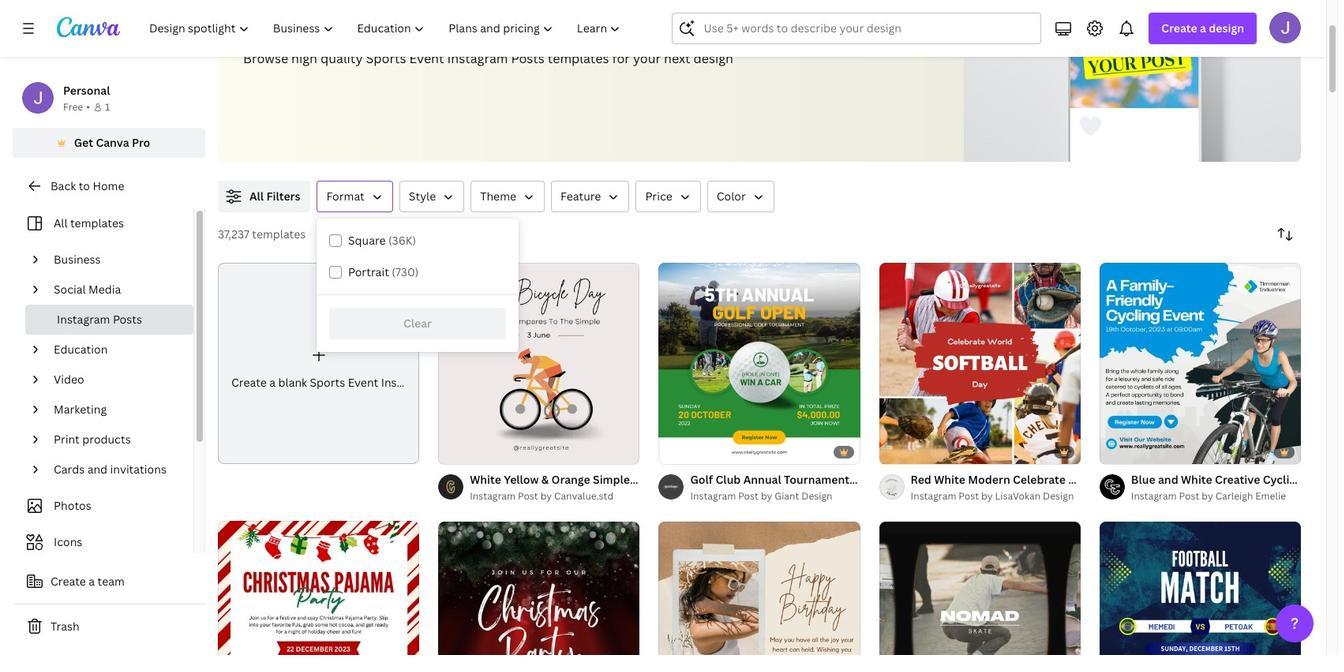Task type: vqa. For each thing, say whether or not it's contained in the screenshot.
the Starred LINK
no



Task type: describe. For each thing, give the bounding box(es) containing it.
free
[[63, 100, 83, 114]]

clear button
[[329, 308, 506, 339]]

top level navigation element
[[139, 13, 634, 44]]

create a blank sports event instagram post
[[231, 375, 461, 390]]

print products link
[[47, 425, 184, 455]]

format button
[[317, 181, 393, 212]]

0 horizontal spatial posts
[[113, 312, 142, 327]]

get canva pro button
[[13, 128, 205, 158]]

blue and white creative cycling event  instagram post by carleigh emelie
[[1131, 472, 1338, 503]]

create a blank sports event instagram post link
[[218, 263, 461, 464]]

annual
[[743, 472, 781, 487]]

by inside 'instagram post by canvalue.std' link
[[541, 490, 552, 503]]

free •
[[63, 100, 90, 114]]

next
[[664, 50, 691, 67]]

instagram inside 'element'
[[381, 375, 434, 390]]

and for blue
[[1158, 472, 1179, 487]]

all filters
[[249, 189, 300, 204]]

filters
[[266, 189, 300, 204]]

design inside golf club annual tournament instagram post instagram post by giant design
[[802, 490, 833, 503]]

•
[[86, 100, 90, 114]]

get
[[74, 135, 93, 150]]

media
[[88, 282, 121, 297]]

color button
[[707, 181, 774, 212]]

marketing link
[[47, 395, 184, 425]]

pro
[[132, 135, 150, 150]]

create a team
[[51, 574, 125, 589]]

emelie
[[1256, 490, 1286, 503]]

golf club annual tournament instagram post instagram post by giant design
[[690, 472, 933, 503]]

black grunge skate brand vintage film frames sports instagram post image
[[879, 522, 1081, 655]]

quality
[[320, 50, 363, 67]]

print
[[54, 432, 80, 447]]

back
[[51, 178, 76, 193]]

red white modern celebrate world softball day instagram post image
[[879, 263, 1081, 464]]

creative
[[1215, 472, 1260, 487]]

instagram post by canvalue.std
[[470, 490, 614, 503]]

post inside create a blank sports event instagram post 'element'
[[437, 375, 461, 390]]

cards
[[54, 462, 85, 477]]

2 design from the left
[[1043, 490, 1074, 503]]

templates left for in the top left of the page
[[548, 50, 609, 67]]

templates down all filters
[[252, 227, 306, 242]]

video
[[54, 372, 84, 387]]

clear
[[403, 316, 432, 331]]

sports event instagram posts templates
[[243, 2, 749, 36]]

blank
[[278, 375, 307, 390]]

golf
[[690, 472, 713, 487]]

cards and invitations link
[[47, 455, 184, 485]]

trash link
[[13, 611, 205, 643]]

by inside "blue and white creative cycling event  instagram post by carleigh emelie"
[[1202, 490, 1213, 503]]

to
[[79, 178, 90, 193]]

instagram post by giant design link
[[690, 489, 860, 505]]

instagram inside "blue and white creative cycling event  instagram post by carleigh emelie"
[[1131, 490, 1177, 503]]

(36k)
[[388, 233, 416, 248]]

create for create a blank sports event instagram post
[[231, 375, 267, 390]]

2 horizontal spatial posts
[[545, 2, 616, 36]]

1
[[105, 100, 110, 114]]

back to home
[[51, 178, 124, 193]]

all for all templates
[[54, 216, 68, 231]]

color
[[717, 189, 746, 204]]

price button
[[636, 181, 701, 212]]

instagram posts
[[57, 312, 142, 327]]

cards and invitations
[[54, 462, 166, 477]]

lisavokan
[[995, 490, 1041, 503]]

trash
[[51, 619, 79, 634]]

a for team
[[89, 574, 95, 589]]

feature button
[[551, 181, 630, 212]]

blue football match instagram post image
[[1100, 522, 1301, 655]]

sports for blank
[[310, 375, 345, 390]]

club
[[716, 472, 741, 487]]

design inside dropdown button
[[1209, 21, 1244, 36]]

a for design
[[1200, 21, 1206, 36]]

beige fun birthday wishes instagram post image
[[659, 522, 860, 655]]

blue and white creative cycling event link
[[1131, 472, 1338, 489]]

print products
[[54, 432, 131, 447]]

instagram post by lisavokan design
[[911, 490, 1074, 503]]

square
[[348, 233, 386, 248]]

golf club annual tournament instagram post image
[[659, 263, 860, 464]]

team
[[98, 574, 125, 589]]

feature
[[561, 189, 601, 204]]

event up "quality"
[[335, 2, 408, 36]]

instagram post by canvalue.std link
[[470, 489, 640, 505]]

sports for quality
[[366, 50, 406, 67]]

create a design
[[1162, 21, 1244, 36]]

blue
[[1131, 472, 1156, 487]]

square (36k)
[[348, 233, 416, 248]]

2 sports event instagram posts templates image from the left
[[1071, 0, 1199, 108]]

social media link
[[47, 275, 184, 305]]

photos
[[54, 498, 91, 513]]

high
[[291, 50, 317, 67]]

education
[[54, 342, 108, 357]]

instagram post by lisavokan design link
[[911, 489, 1081, 505]]

photos link
[[22, 491, 184, 521]]

portrait (730)
[[348, 264, 419, 279]]

invitations
[[110, 462, 166, 477]]

37,237 templates
[[218, 227, 306, 242]]

1 vertical spatial design
[[694, 50, 733, 67]]

business
[[54, 252, 101, 267]]



Task type: locate. For each thing, give the bounding box(es) containing it.
style button
[[399, 181, 464, 212]]

2 horizontal spatial create
[[1162, 21, 1197, 36]]

by inside instagram post by lisavokan design link
[[981, 490, 993, 503]]

giant
[[775, 490, 799, 503]]

icons
[[54, 535, 82, 550]]

posts up for in the top left of the page
[[545, 2, 616, 36]]

and
[[87, 462, 107, 477], [1158, 472, 1179, 487]]

browse high quality sports event instagram posts templates for your next design
[[243, 50, 733, 67]]

1 vertical spatial a
[[269, 375, 276, 390]]

a inside dropdown button
[[1200, 21, 1206, 36]]

0 horizontal spatial all
[[54, 216, 68, 231]]

0 horizontal spatial design
[[802, 490, 833, 503]]

all templates link
[[22, 208, 184, 238]]

all down back
[[54, 216, 68, 231]]

and for cards
[[87, 462, 107, 477]]

1 horizontal spatial posts
[[511, 50, 545, 67]]

1 by from the left
[[541, 490, 552, 503]]

and inside "cards and invitations" link
[[87, 462, 107, 477]]

2 vertical spatial posts
[[113, 312, 142, 327]]

golf club annual tournament instagram post link
[[690, 472, 933, 489]]

create for create a design
[[1162, 21, 1197, 36]]

create inside button
[[51, 574, 86, 589]]

1 horizontal spatial design
[[1209, 21, 1244, 36]]

create a team button
[[13, 566, 205, 598]]

by left canvalue.std
[[541, 490, 552, 503]]

2 by from the left
[[761, 490, 772, 503]]

event
[[335, 2, 408, 36], [409, 50, 444, 67], [348, 375, 378, 390], [1305, 472, 1336, 487]]

style
[[409, 189, 436, 204]]

home
[[93, 178, 124, 193]]

for
[[612, 50, 630, 67]]

marketing
[[54, 402, 107, 417]]

theme button
[[471, 181, 545, 212]]

templates
[[621, 2, 749, 36], [548, 50, 609, 67], [70, 216, 124, 231], [252, 227, 306, 242]]

post left lisavokan
[[959, 490, 979, 503]]

tournament
[[784, 472, 850, 487]]

Sort by button
[[1270, 219, 1301, 250]]

portrait
[[348, 264, 389, 279]]

posts down social media link
[[113, 312, 142, 327]]

create for create a team
[[51, 574, 86, 589]]

education link
[[47, 335, 184, 365]]

3 by from the left
[[981, 490, 993, 503]]

products
[[82, 432, 131, 447]]

(730)
[[392, 264, 419, 279]]

post down clear button
[[437, 375, 461, 390]]

format
[[326, 189, 365, 204]]

design
[[802, 490, 833, 503], [1043, 490, 1074, 503]]

design down tournament
[[802, 490, 833, 503]]

a inside button
[[89, 574, 95, 589]]

and right cards
[[87, 462, 107, 477]]

sports inside 'element'
[[310, 375, 345, 390]]

design left 'jacob simon' 'image'
[[1209, 21, 1244, 36]]

all left filters
[[249, 189, 264, 204]]

0 vertical spatial posts
[[545, 2, 616, 36]]

all for all filters
[[249, 189, 264, 204]]

posts down sports event instagram posts templates
[[511, 50, 545, 67]]

by inside golf club annual tournament instagram post instagram post by giant design
[[761, 490, 772, 503]]

theme
[[480, 189, 516, 204]]

create
[[1162, 21, 1197, 36], [231, 375, 267, 390], [51, 574, 86, 589]]

sports
[[243, 2, 330, 36], [366, 50, 406, 67], [310, 375, 345, 390]]

1 horizontal spatial all
[[249, 189, 264, 204]]

all templates
[[54, 216, 124, 231]]

back to home link
[[13, 171, 205, 202]]

sports event instagram posts templates image
[[964, 0, 1301, 162], [1071, 0, 1199, 108]]

design right next
[[694, 50, 733, 67]]

and right blue
[[1158, 472, 1179, 487]]

1 vertical spatial all
[[54, 216, 68, 231]]

1 vertical spatial posts
[[511, 50, 545, 67]]

1 horizontal spatial create
[[231, 375, 267, 390]]

post
[[437, 375, 461, 390], [909, 472, 933, 487], [518, 490, 538, 503], [738, 490, 759, 503], [959, 490, 979, 503], [1179, 490, 1200, 503]]

red and white illustration christmas pajamas party instagram post image
[[218, 521, 419, 655]]

business link
[[47, 245, 184, 275]]

icons link
[[22, 527, 184, 557]]

post inside "blue and white creative cycling event  instagram post by carleigh emelie"
[[1179, 490, 1200, 503]]

sports right blank on the left bottom of page
[[310, 375, 345, 390]]

1 horizontal spatial a
[[269, 375, 276, 390]]

by down white
[[1202, 490, 1213, 503]]

a inside 'element'
[[269, 375, 276, 390]]

event down top level navigation element
[[409, 50, 444, 67]]

carleigh
[[1216, 490, 1253, 503]]

social media
[[54, 282, 121, 297]]

1 horizontal spatial and
[[1158, 472, 1179, 487]]

0 vertical spatial a
[[1200, 21, 1206, 36]]

event inside 'element'
[[348, 375, 378, 390]]

posts
[[545, 2, 616, 36], [511, 50, 545, 67], [113, 312, 142, 327]]

2 vertical spatial sports
[[310, 375, 345, 390]]

cycling
[[1263, 472, 1303, 487]]

1 design from the left
[[802, 490, 833, 503]]

post inside instagram post by lisavokan design link
[[959, 490, 979, 503]]

2 vertical spatial create
[[51, 574, 86, 589]]

create a design button
[[1149, 13, 1257, 44]]

event inside "blue and white creative cycling event  instagram post by carleigh emelie"
[[1305, 472, 1336, 487]]

post inside 'instagram post by canvalue.std' link
[[518, 490, 538, 503]]

get canva pro
[[74, 135, 150, 150]]

post down white
[[1179, 490, 1200, 503]]

templates up next
[[621, 2, 749, 36]]

all inside all templates link
[[54, 216, 68, 231]]

all filters button
[[218, 181, 311, 212]]

1 vertical spatial create
[[231, 375, 267, 390]]

white
[[1181, 472, 1213, 487]]

1 sports event instagram posts templates image from the left
[[964, 0, 1301, 162]]

instagram
[[413, 2, 540, 36], [447, 50, 508, 67], [57, 312, 110, 327], [381, 375, 434, 390], [852, 472, 906, 487], [470, 490, 516, 503], [690, 490, 736, 503], [911, 490, 956, 503], [1131, 490, 1177, 503]]

blue and white creative cycling event instagram post image
[[1100, 263, 1301, 464]]

37,237
[[218, 227, 249, 242]]

personal
[[63, 83, 110, 98]]

video link
[[47, 365, 184, 395]]

red modern christmas party instagram post image
[[438, 522, 640, 655]]

1 vertical spatial sports
[[366, 50, 406, 67]]

by left lisavokan
[[981, 490, 993, 503]]

all inside the all filters button
[[249, 189, 264, 204]]

white yellow & orange simple world bicycle day instagram post image
[[438, 263, 640, 464]]

create inside 'element'
[[231, 375, 267, 390]]

0 vertical spatial design
[[1209, 21, 1244, 36]]

and inside "blue and white creative cycling event  instagram post by carleigh emelie"
[[1158, 472, 1179, 487]]

price
[[645, 189, 672, 204]]

social
[[54, 282, 86, 297]]

sports down top level navigation element
[[366, 50, 406, 67]]

Search search field
[[704, 13, 1031, 43]]

sports up high
[[243, 2, 330, 36]]

instagram post by carleigh emelie link
[[1131, 489, 1301, 505]]

templates down back to home
[[70, 216, 124, 231]]

event right cycling on the right of the page
[[1305, 472, 1336, 487]]

None search field
[[672, 13, 1042, 44]]

post up the instagram post by lisavokan design
[[909, 472, 933, 487]]

event right blank on the left bottom of page
[[348, 375, 378, 390]]

your
[[633, 50, 661, 67]]

2 horizontal spatial a
[[1200, 21, 1206, 36]]

canvalue.std
[[554, 490, 614, 503]]

create inside dropdown button
[[1162, 21, 1197, 36]]

0 vertical spatial create
[[1162, 21, 1197, 36]]

0 horizontal spatial a
[[89, 574, 95, 589]]

4 by from the left
[[1202, 490, 1213, 503]]

a
[[1200, 21, 1206, 36], [269, 375, 276, 390], [89, 574, 95, 589]]

all
[[249, 189, 264, 204], [54, 216, 68, 231]]

1 horizontal spatial design
[[1043, 490, 1074, 503]]

0 vertical spatial sports
[[243, 2, 330, 36]]

0 horizontal spatial and
[[87, 462, 107, 477]]

by down annual
[[761, 490, 772, 503]]

0 horizontal spatial create
[[51, 574, 86, 589]]

0 horizontal spatial design
[[694, 50, 733, 67]]

post left canvalue.std
[[518, 490, 538, 503]]

post down annual
[[738, 490, 759, 503]]

0 vertical spatial all
[[249, 189, 264, 204]]

design
[[1209, 21, 1244, 36], [694, 50, 733, 67]]

2 vertical spatial a
[[89, 574, 95, 589]]

create a blank sports event instagram post element
[[218, 263, 461, 464]]

jacob simon image
[[1270, 12, 1301, 43]]

browse
[[243, 50, 288, 67]]

a for blank
[[269, 375, 276, 390]]

canva
[[96, 135, 129, 150]]

design right lisavokan
[[1043, 490, 1074, 503]]



